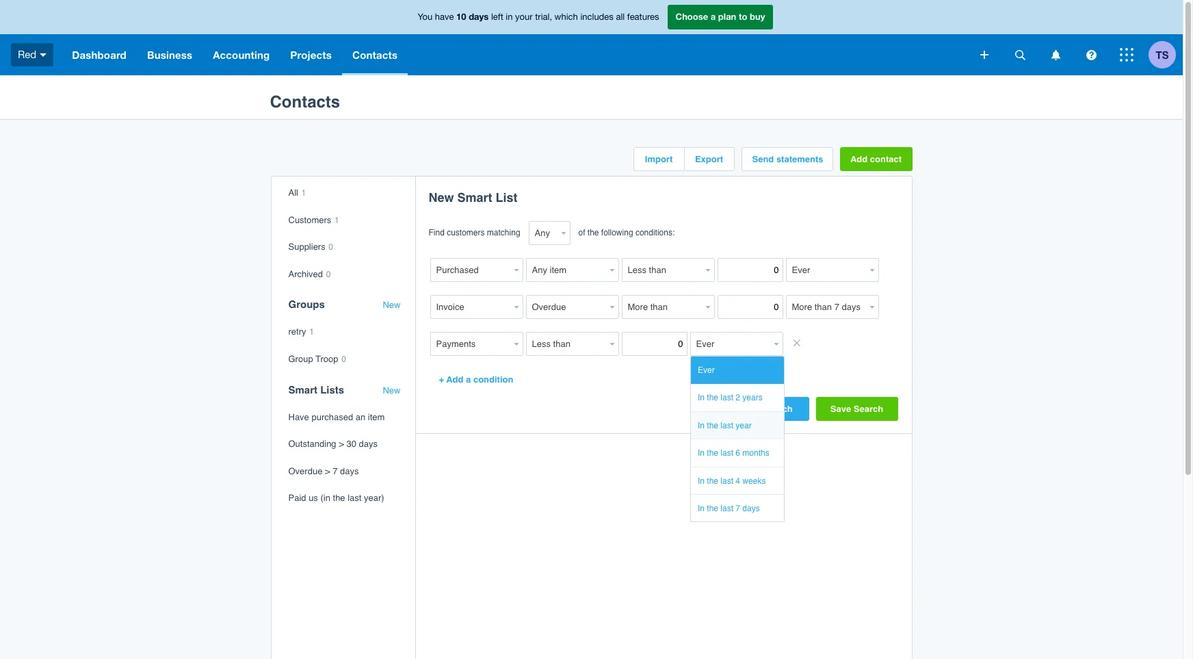 Task type: vqa. For each thing, say whether or not it's contained in the screenshot.
'Send'
yes



Task type: locate. For each thing, give the bounding box(es) containing it.
1 in from the top
[[698, 393, 705, 403]]

in for in the last 7 days
[[698, 504, 705, 513]]

2 horizontal spatial 1
[[335, 215, 339, 225]]

1 horizontal spatial search
[[854, 404, 884, 414]]

smart left list
[[458, 190, 492, 205]]

1
[[302, 188, 306, 198], [335, 215, 339, 225], [309, 327, 314, 337]]

1 right retry
[[309, 327, 314, 337]]

save search button
[[816, 397, 898, 421]]

to
[[739, 11, 748, 22]]

a inside the + add a condition button
[[466, 374, 471, 385]]

choose a plan to buy
[[676, 11, 765, 22]]

last for days
[[721, 504, 734, 513]]

new link
[[383, 300, 401, 311], [383, 385, 401, 396]]

1 horizontal spatial contacts
[[352, 49, 398, 61]]

1 vertical spatial a
[[466, 374, 471, 385]]

30
[[347, 439, 356, 449]]

run search button
[[727, 397, 809, 421]]

1 vertical spatial 1
[[335, 215, 339, 225]]

2 vertical spatial new
[[383, 385, 401, 395]]

1 inside retry 1
[[309, 327, 314, 337]]

1 right customers
[[335, 215, 339, 225]]

the down the in the last 4 weeks
[[707, 504, 719, 513]]

statements
[[777, 154, 824, 164]]

archived
[[288, 269, 323, 279]]

in
[[698, 393, 705, 403], [698, 421, 705, 430], [698, 448, 705, 458], [698, 476, 705, 486], [698, 504, 705, 513]]

6
[[736, 448, 741, 458]]

4 in from the top
[[698, 476, 705, 486]]

the left 2 on the right bottom of page
[[707, 393, 719, 403]]

the right of on the left top of the page
[[588, 228, 599, 237]]

1 horizontal spatial a
[[711, 11, 716, 22]]

5 in from the top
[[698, 504, 705, 513]]

1 vertical spatial new
[[383, 300, 401, 310]]

0 vertical spatial 1
[[302, 188, 306, 198]]

export
[[695, 154, 723, 164]]

1 vertical spatial contacts
[[270, 93, 340, 112]]

the left 4
[[707, 476, 719, 486]]

0 inside suppliers 0
[[329, 242, 333, 252]]

days right 30
[[359, 439, 378, 449]]

0 horizontal spatial smart
[[288, 384, 318, 395]]

group
[[288, 354, 313, 364]]

customers 1
[[288, 215, 339, 225]]

customers
[[447, 228, 485, 237]]

None text field
[[430, 258, 511, 282], [526, 258, 607, 282], [718, 258, 783, 282], [430, 295, 511, 319], [430, 332, 511, 356], [526, 332, 607, 356], [622, 332, 687, 356], [690, 332, 771, 356], [430, 258, 511, 282], [526, 258, 607, 282], [718, 258, 783, 282], [430, 295, 511, 319], [430, 332, 511, 356], [526, 332, 607, 356], [622, 332, 687, 356], [690, 332, 771, 356]]

paid
[[288, 493, 306, 503]]

0 vertical spatial 0
[[329, 242, 333, 252]]

new for groups
[[383, 300, 401, 310]]

weeks
[[743, 476, 766, 486]]

last left 2 on the right bottom of page
[[721, 393, 734, 403]]

item
[[368, 412, 385, 422]]

10
[[457, 11, 466, 22]]

2 vertical spatial 0
[[342, 354, 346, 364]]

paid us (in the last year)
[[288, 493, 384, 503]]

list
[[496, 190, 518, 205]]

the for in the last 4 weeks
[[707, 476, 719, 486]]

condition
[[474, 374, 514, 385]]

troop
[[316, 354, 338, 364]]

export button
[[685, 148, 734, 170]]

a left "plan"
[[711, 11, 716, 22]]

projects
[[290, 49, 332, 61]]

1 right all
[[302, 188, 306, 198]]

the
[[588, 228, 599, 237], [707, 393, 719, 403], [707, 421, 719, 430], [707, 448, 719, 458], [707, 476, 719, 486], [333, 493, 345, 503], [707, 504, 719, 513]]

have
[[288, 412, 309, 422]]

All text field
[[529, 221, 558, 245]]

contacts down projects dropdown button
[[270, 93, 340, 112]]

in left 4
[[698, 476, 705, 486]]

all
[[288, 188, 298, 198]]

red
[[18, 48, 36, 60]]

0 horizontal spatial search
[[763, 404, 793, 414]]

1 horizontal spatial >
[[339, 439, 344, 449]]

search for run search
[[763, 404, 793, 414]]

2 vertical spatial 1
[[309, 327, 314, 337]]

last left 4
[[721, 476, 734, 486]]

1 vertical spatial add
[[447, 374, 464, 385]]

0 vertical spatial >
[[339, 439, 344, 449]]

svg image inside red popup button
[[40, 53, 47, 57]]

send statements
[[752, 154, 824, 164]]

you
[[418, 12, 433, 22]]

in for in the last 4 weeks
[[698, 476, 705, 486]]

svg image
[[1120, 48, 1134, 62], [1086, 50, 1097, 60]]

1 inside the all 1
[[302, 188, 306, 198]]

ts button
[[1149, 34, 1183, 75]]

0 vertical spatial add
[[851, 154, 868, 164]]

contacts right projects dropdown button
[[352, 49, 398, 61]]

find customers matching
[[429, 228, 521, 237]]

last for months
[[721, 448, 734, 458]]

1 vertical spatial >
[[325, 466, 330, 476]]

1 vertical spatial 0
[[326, 270, 331, 279]]

> right overdue at the bottom left of page
[[325, 466, 330, 476]]

0 right suppliers
[[329, 242, 333, 252]]

features
[[627, 12, 659, 22]]

accounting button
[[203, 34, 280, 75]]

days right '10'
[[469, 11, 489, 22]]

0 horizontal spatial add
[[447, 374, 464, 385]]

7 down 4
[[736, 504, 741, 513]]

3 in from the top
[[698, 448, 705, 458]]

> left 30
[[339, 439, 344, 449]]

0
[[329, 242, 333, 252], [326, 270, 331, 279], [342, 354, 346, 364]]

us
[[309, 493, 318, 503]]

>
[[339, 439, 344, 449], [325, 466, 330, 476]]

all 1
[[288, 188, 306, 198]]

0 horizontal spatial contacts
[[270, 93, 340, 112]]

run search
[[744, 404, 793, 414]]

suppliers
[[288, 242, 326, 252]]

1 horizontal spatial 7
[[736, 504, 741, 513]]

the left year
[[707, 421, 719, 430]]

smart up 'have'
[[288, 384, 318, 395]]

search for save search
[[854, 404, 884, 414]]

0 right troop
[[342, 354, 346, 364]]

send statements button
[[742, 148, 833, 170]]

projects button
[[280, 34, 342, 75]]

add right +
[[447, 374, 464, 385]]

days
[[469, 11, 489, 22], [359, 439, 378, 449], [340, 466, 359, 476], [743, 504, 760, 513]]

search right the 'save'
[[854, 404, 884, 414]]

0 inside archived 0
[[326, 270, 331, 279]]

your
[[515, 12, 533, 22]]

0 horizontal spatial >
[[325, 466, 330, 476]]

in down "in the last 2 years"
[[698, 421, 705, 430]]

in down the in the last 4 weeks
[[698, 504, 705, 513]]

0 horizontal spatial a
[[466, 374, 471, 385]]

0 vertical spatial smart
[[458, 190, 492, 205]]

+ add a condition button
[[429, 368, 524, 391]]

2 search from the left
[[854, 404, 884, 414]]

the left 6
[[707, 448, 719, 458]]

find
[[429, 228, 445, 237]]

1 vertical spatial new link
[[383, 385, 401, 396]]

1 for groups
[[309, 327, 314, 337]]

1 new link from the top
[[383, 300, 401, 311]]

last
[[721, 393, 734, 403], [721, 421, 734, 430], [721, 448, 734, 458], [721, 476, 734, 486], [348, 493, 362, 503], [721, 504, 734, 513]]

0 for suppliers
[[329, 242, 333, 252]]

4
[[736, 476, 741, 486]]

0 vertical spatial 7
[[333, 466, 338, 476]]

7 up paid us (in the last year)
[[333, 466, 338, 476]]

search right run
[[763, 404, 793, 414]]

1 inside "customers 1"
[[335, 215, 339, 225]]

in down in the last year
[[698, 448, 705, 458]]

have purchased an item
[[288, 412, 385, 422]]

last left 6
[[721, 448, 734, 458]]

in the last year
[[698, 421, 752, 430]]

contacts
[[352, 49, 398, 61], [270, 93, 340, 112]]

days inside banner
[[469, 11, 489, 22]]

days for 30
[[359, 439, 378, 449]]

0 vertical spatial contacts
[[352, 49, 398, 61]]

1 horizontal spatial 1
[[309, 327, 314, 337]]

add
[[851, 154, 868, 164], [447, 374, 464, 385]]

in down ever
[[698, 393, 705, 403]]

0 right archived at top left
[[326, 270, 331, 279]]

the for in the last 2 years
[[707, 393, 719, 403]]

last left year
[[721, 421, 734, 430]]

contacts inside 'dropdown button'
[[352, 49, 398, 61]]

2 in from the top
[[698, 421, 705, 430]]

0 vertical spatial new
[[429, 190, 454, 205]]

business button
[[137, 34, 203, 75]]

smart
[[458, 190, 492, 205], [288, 384, 318, 395]]

a left the condition
[[466, 374, 471, 385]]

0 vertical spatial a
[[711, 11, 716, 22]]

add left contact
[[851, 154, 868, 164]]

year)
[[364, 493, 384, 503]]

0 horizontal spatial 1
[[302, 188, 306, 198]]

last down the in the last 4 weeks
[[721, 504, 734, 513]]

2 new link from the top
[[383, 385, 401, 396]]

save
[[831, 404, 852, 414]]

you have 10 days left in your trial, which includes all features
[[418, 11, 659, 22]]

svg image
[[1015, 50, 1026, 60], [1052, 50, 1060, 60], [981, 51, 989, 59], [40, 53, 47, 57]]

outstanding > 30 days
[[288, 439, 378, 449]]

the for of the following conditions:
[[588, 228, 599, 237]]

1 search from the left
[[763, 404, 793, 414]]

banner
[[0, 0, 1183, 75]]

purchased
[[312, 412, 353, 422]]

days down 30
[[340, 466, 359, 476]]

in the last 4 weeks
[[698, 476, 766, 486]]

days for 10
[[469, 11, 489, 22]]

days down weeks
[[743, 504, 760, 513]]

0 vertical spatial new link
[[383, 300, 401, 311]]

None text field
[[622, 258, 703, 282], [786, 258, 867, 282], [622, 295, 703, 319], [718, 295, 783, 319], [786, 295, 867, 319], [622, 258, 703, 282], [786, 258, 867, 282], [622, 295, 703, 319], [718, 295, 783, 319], [786, 295, 867, 319]]

send
[[752, 154, 774, 164]]



Task type: describe. For each thing, give the bounding box(es) containing it.
1 horizontal spatial smart
[[458, 190, 492, 205]]

in for in the last 2 years
[[698, 393, 705, 403]]

outstanding
[[288, 439, 336, 449]]

of
[[579, 228, 586, 237]]

0 inside the group troop 0
[[342, 354, 346, 364]]

1 for all
[[335, 215, 339, 225]]

0 for archived
[[326, 270, 331, 279]]

overdue
[[288, 466, 323, 476]]

customers
[[288, 215, 331, 225]]

choose
[[676, 11, 708, 22]]

banner containing ts
[[0, 0, 1183, 75]]

overdue > 7 days
[[288, 466, 359, 476]]

contacts button
[[342, 34, 408, 75]]

contact
[[870, 154, 902, 164]]

groups
[[288, 299, 325, 310]]

1 horizontal spatial add
[[851, 154, 868, 164]]

1 vertical spatial smart
[[288, 384, 318, 395]]

in for in the last year
[[698, 421, 705, 430]]

Outstanding text field
[[526, 295, 607, 319]]

last for weeks
[[721, 476, 734, 486]]

the for in the last 7 days
[[707, 504, 719, 513]]

the for in the last 6 months
[[707, 448, 719, 458]]

retry
[[288, 327, 306, 337]]

trial,
[[535, 12, 552, 22]]

2
[[736, 393, 741, 403]]

includes
[[581, 12, 614, 22]]

add contact
[[851, 154, 902, 164]]

new smart list
[[429, 190, 518, 205]]

red button
[[0, 34, 62, 75]]

run
[[744, 404, 761, 414]]

suppliers 0
[[288, 242, 333, 252]]

0 horizontal spatial svg image
[[1086, 50, 1097, 60]]

days for 7
[[340, 466, 359, 476]]

all
[[616, 12, 625, 22]]

archived 0
[[288, 269, 331, 279]]

in
[[506, 12, 513, 22]]

in the last 7 days
[[698, 504, 760, 513]]

import button
[[634, 148, 684, 170]]

an
[[356, 412, 366, 422]]

import
[[645, 154, 673, 164]]

dashboard
[[72, 49, 127, 61]]

last for years
[[721, 393, 734, 403]]

buy
[[750, 11, 765, 22]]

have
[[435, 12, 454, 22]]

retry 1
[[288, 327, 314, 337]]

+
[[439, 374, 444, 385]]

the right "(in"
[[333, 493, 345, 503]]

accounting
[[213, 49, 270, 61]]

(in
[[321, 493, 331, 503]]

year
[[736, 421, 752, 430]]

1 vertical spatial 7
[[736, 504, 741, 513]]

in for in the last 6 months
[[698, 448, 705, 458]]

0 horizontal spatial 7
[[333, 466, 338, 476]]

> for overdue
[[325, 466, 330, 476]]

smart lists
[[288, 384, 344, 395]]

matching
[[487, 228, 521, 237]]

ever
[[698, 365, 715, 375]]

the for in the last year
[[707, 421, 719, 430]]

left
[[491, 12, 504, 22]]

+ add a condition
[[439, 374, 514, 385]]

conditions:
[[636, 228, 675, 237]]

months
[[743, 448, 770, 458]]

> for outstanding
[[339, 439, 344, 449]]

1 horizontal spatial svg image
[[1120, 48, 1134, 62]]

new link for smart lists
[[383, 385, 401, 396]]

plan
[[719, 11, 737, 22]]

in the last 6 months
[[698, 448, 770, 458]]

last left year)
[[348, 493, 362, 503]]

a inside banner
[[711, 11, 716, 22]]

save search
[[831, 404, 884, 414]]

years
[[743, 393, 763, 403]]

which
[[555, 12, 578, 22]]

new for smart lists
[[383, 385, 401, 395]]

following
[[601, 228, 633, 237]]

business
[[147, 49, 192, 61]]

lists
[[320, 384, 344, 395]]

new link for groups
[[383, 300, 401, 311]]

ts
[[1156, 48, 1169, 61]]

group troop 0
[[288, 354, 346, 364]]

dashboard link
[[62, 34, 137, 75]]

of the following conditions:
[[579, 228, 675, 237]]

in the last 2 years
[[698, 393, 763, 403]]

add contact button
[[840, 147, 913, 171]]



